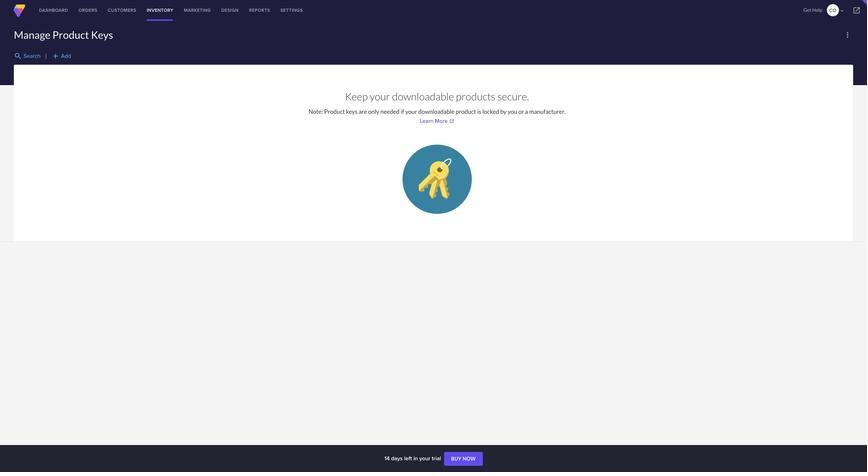 Task type: describe. For each thing, give the bounding box(es) containing it.
keys
[[346, 108, 358, 115]]

if
[[401, 108, 404, 115]]

downloadable inside note: product keys are only needed if your downloadable product is locked by you or a manufacturer. learn more
[[419, 108, 455, 115]]

note:
[[309, 108, 323, 115]]

add
[[51, 52, 60, 60]]

customers
[[108, 7, 136, 14]]

your inside note: product keys are only needed if your downloadable product is locked by you or a manufacturer. learn more
[[406, 108, 417, 115]]

help
[[813, 7, 823, 13]]

co
[[830, 7, 837, 13]]

dashboard link
[[34, 0, 73, 21]]

note: product keys are only needed if your downloadable product is locked by you or a manufacturer. learn more
[[309, 108, 566, 125]]

keep
[[345, 90, 368, 103]]

get
[[804, 7, 812, 13]]

learn more link
[[420, 117, 455, 125]]

in
[[414, 455, 418, 463]]

|
[[45, 52, 47, 59]]

needed
[[381, 108, 400, 115]]

buy now link
[[445, 452, 483, 466]]

0 vertical spatial downloadable
[[392, 90, 454, 103]]

more_vert button
[[843, 29, 854, 41]]

 link
[[847, 0, 868, 21]]

0 horizontal spatial your
[[370, 90, 390, 103]]

buy now
[[451, 456, 476, 462]]

settings
[[281, 7, 303, 14]]

2 horizontal spatial your
[[420, 455, 431, 463]]

add add
[[51, 52, 71, 60]]

keep your downloadable products secure.
[[345, 90, 529, 103]]

now
[[463, 456, 476, 462]]

dashboard
[[39, 7, 68, 14]]

product for manage
[[52, 28, 89, 41]]

manufacturer.
[[530, 108, 566, 115]]

more
[[435, 117, 448, 125]]



Task type: locate. For each thing, give the bounding box(es) containing it.
product inside note: product keys are only needed if your downloadable product is locked by you or a manufacturer. learn more
[[324, 108, 345, 115]]

left
[[404, 455, 412, 463]]

2 vertical spatial your
[[420, 455, 431, 463]]

days
[[391, 455, 403, 463]]

add
[[61, 52, 71, 60]]

0 vertical spatial your
[[370, 90, 390, 103]]

1 vertical spatial your
[[406, 108, 417, 115]]

orders
[[79, 7, 97, 14]]

your
[[370, 90, 390, 103], [406, 108, 417, 115], [420, 455, 431, 463]]

search
[[14, 52, 22, 60]]

only
[[368, 108, 380, 115]]

products
[[456, 90, 496, 103]]

you
[[508, 108, 518, 115]]

your up only
[[370, 90, 390, 103]]

product
[[456, 108, 476, 115]]

oops! you don't have any product keys yet. image
[[403, 145, 472, 214]]


[[840, 8, 846, 14]]

secure.
[[498, 90, 529, 103]]

buy
[[451, 456, 462, 462]]

1 vertical spatial downloadable
[[419, 108, 455, 115]]

product for note:
[[324, 108, 345, 115]]

more_vert
[[844, 31, 852, 39]]

design
[[221, 7, 239, 14]]

product
[[52, 28, 89, 41], [324, 108, 345, 115]]

co 
[[830, 7, 846, 14]]

trial
[[432, 455, 441, 463]]

downloadable
[[392, 90, 454, 103], [419, 108, 455, 115]]

downloadable up note: product keys are only needed if your downloadable product is locked by you or a manufacturer. learn more
[[392, 90, 454, 103]]

locked
[[483, 108, 500, 115]]

1 horizontal spatial your
[[406, 108, 417, 115]]

your right in
[[420, 455, 431, 463]]

1 horizontal spatial product
[[324, 108, 345, 115]]

manage
[[14, 28, 50, 41]]

downloadable up learn more link
[[419, 108, 455, 115]]

by
[[501, 108, 507, 115]]

14
[[385, 455, 390, 463]]

keys
[[91, 28, 113, 41]]

learn
[[420, 117, 434, 125]]

marketing
[[184, 7, 211, 14]]

or
[[519, 108, 524, 115]]

1 vertical spatial product
[[324, 108, 345, 115]]


[[853, 6, 861, 15]]

0 vertical spatial product
[[52, 28, 89, 41]]

search search
[[14, 52, 41, 60]]

a
[[525, 108, 528, 115]]

is
[[478, 108, 482, 115]]

product up add
[[52, 28, 89, 41]]

search
[[24, 52, 41, 60]]

manage product keys
[[14, 28, 113, 41]]

your right if
[[406, 108, 417, 115]]

14 days left in your trial
[[385, 455, 443, 463]]

get help
[[804, 7, 823, 13]]

0 horizontal spatial product
[[52, 28, 89, 41]]

are
[[359, 108, 367, 115]]

reports
[[249, 7, 270, 14]]

product left keys
[[324, 108, 345, 115]]

inventory
[[147, 7, 174, 14]]



Task type: vqa. For each thing, say whether or not it's contained in the screenshot.
Learn More link
yes



